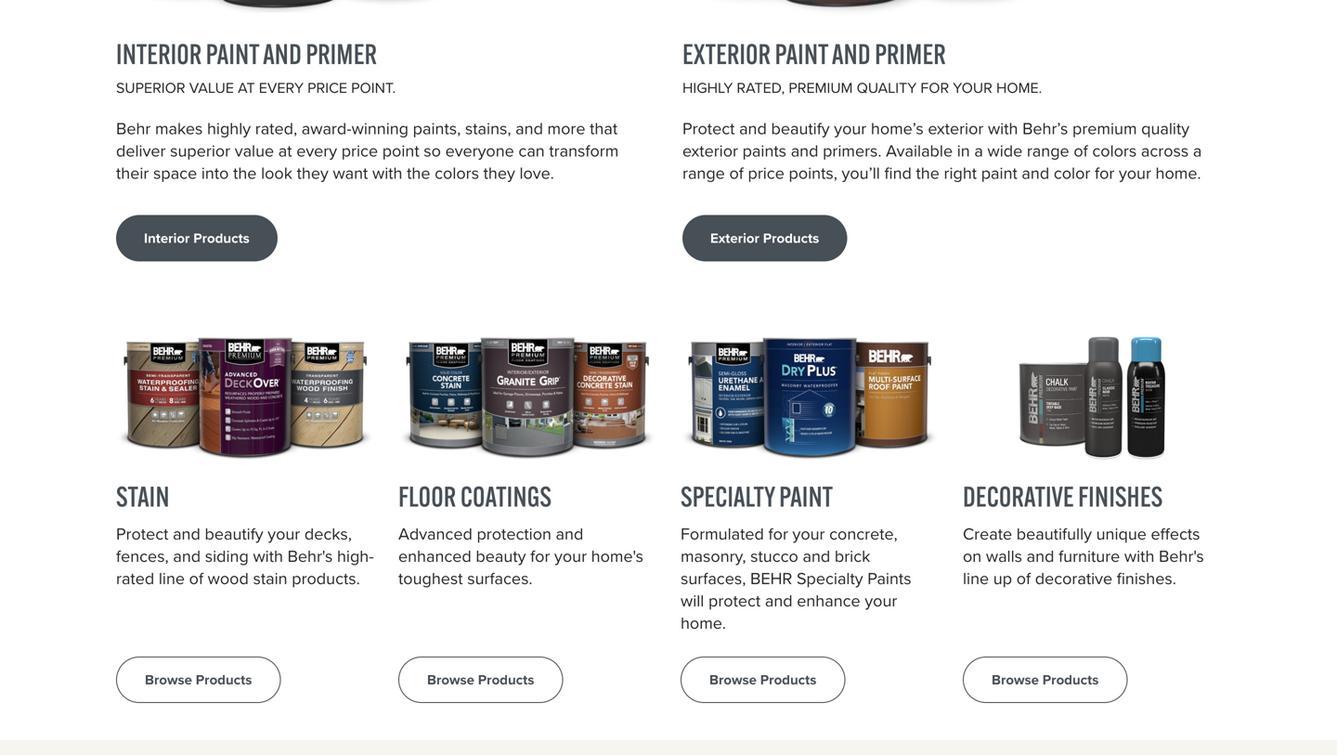 Task type: describe. For each thing, give the bounding box(es) containing it.
and inside decorative finishes create beautifully unique effects on walls and furniture with behr's line up of decorative finishes.
[[1027, 544, 1055, 569]]

point.
[[351, 77, 396, 99]]

browse products link for finishes
[[963, 657, 1128, 703]]

behr's
[[1023, 116, 1069, 141]]

quality
[[1142, 116, 1190, 141]]

with inside decorative finishes create beautifully unique effects on walls and furniture with behr's line up of decorative finishes.
[[1125, 544, 1155, 569]]

value
[[189, 77, 234, 99]]

specialty
[[681, 479, 775, 514]]

your right enhance
[[865, 589, 898, 613]]

interior
[[144, 228, 190, 248]]

stucco
[[751, 544, 799, 569]]

home.
[[997, 77, 1043, 99]]

paint
[[982, 161, 1018, 185]]

of inside "stain protect and beautify your decks, fences, and siding with behr's high- rated line of wood stain products."
[[189, 566, 203, 591]]

transform
[[549, 138, 619, 163]]

your left brick
[[793, 522, 825, 546]]

exterior products link
[[683, 215, 847, 262]]

of up exterior
[[730, 161, 744, 185]]

rated,
[[255, 116, 297, 141]]

behr's inside decorative finishes create beautifully unique effects on walls and furniture with behr's line up of decorative finishes.
[[1159, 544, 1205, 569]]

browse for finishes
[[992, 670, 1039, 690]]

colors inside behr makes highly rated, award-winning paints, stains, and more that deliver superior value at every price point so everyone can transform their space into the look they want with the colors they love.
[[435, 161, 479, 185]]

protect inside "stain protect and beautify your decks, fences, and siding with behr's high- rated line of wood stain products."
[[116, 522, 169, 546]]

available
[[886, 138, 953, 163]]

browse for paint
[[710, 670, 757, 690]]

products for stain
[[196, 670, 252, 690]]

exterior
[[683, 36, 771, 71]]

with inside "stain protect and beautify your decks, fences, and siding with behr's high- rated line of wood stain products."
[[253, 544, 283, 569]]

specialty paint formulated for your concrete, masonry, stucco and brick surfaces, behr specialty paints will protect and enhance your home.
[[681, 479, 912, 636]]

concrete,
[[830, 522, 898, 546]]

stain
[[253, 566, 288, 591]]

of right behr's
[[1074, 138, 1088, 163]]

toughest
[[399, 566, 463, 591]]

decorative
[[963, 479, 1075, 514]]

behr makes highly rated, award-winning paints, stains, and more that deliver superior value at every price point so everyone can transform their space into the look they want with the colors they love.
[[116, 116, 619, 185]]

furniture
[[1059, 544, 1121, 569]]

into
[[201, 161, 229, 185]]

at
[[238, 77, 255, 99]]

high-
[[337, 544, 374, 569]]

that
[[590, 116, 618, 141]]

everyone
[[445, 138, 514, 163]]

for inside specialty paint formulated for your concrete, masonry, stucco and brick surfaces, behr specialty paints will protect and enhance your home.
[[769, 522, 789, 546]]

surfaces.
[[467, 566, 533, 591]]

so
[[424, 138, 441, 163]]

paints
[[868, 566, 912, 591]]

price inside protect and beautify your home's exterior with behr's premium quality exterior paints and primers. available in a wide range of colors across a range of price points, you'll find the right paint and color for your home.
[[748, 161, 785, 185]]

products inside 'link'
[[763, 228, 820, 248]]

primer for interior paint and primer
[[306, 36, 377, 71]]

colors inside protect and beautify your home's exterior with behr's premium quality exterior paints and primers. available in a wide range of colors across a range of price points, you'll find the right paint and color for your home.
[[1093, 138, 1137, 163]]

home's
[[871, 116, 924, 141]]

interior products
[[144, 228, 250, 248]]

2 a from the left
[[1194, 138, 1202, 163]]

1 horizontal spatial exterior
[[928, 116, 984, 141]]

across
[[1142, 138, 1189, 163]]

your inside "stain protect and beautify your decks, fences, and siding with behr's high- rated line of wood stain products."
[[268, 522, 300, 546]]

protect
[[709, 589, 761, 613]]

home. inside protect and beautify your home's exterior with behr's premium quality exterior paints and primers. available in a wide range of colors across a range of price points, you'll find the right paint and color for your home.
[[1156, 161, 1202, 185]]

want
[[333, 161, 368, 185]]

for inside protect and beautify your home's exterior with behr's premium quality exterior paints and primers. available in a wide range of colors across a range of price points, you'll find the right paint and color for your home.
[[1095, 161, 1115, 185]]

up
[[994, 566, 1013, 591]]

every
[[259, 77, 304, 99]]

premium
[[1073, 116, 1137, 141]]

superior
[[170, 138, 230, 163]]

2 they from the left
[[484, 161, 515, 185]]

you'll
[[842, 161, 880, 185]]

unique
[[1097, 522, 1147, 546]]

paint cans image
[[116, 0, 655, 16]]

beautify inside "stain protect and beautify your decks, fences, and siding with behr's high- rated line of wood stain products."
[[205, 522, 263, 546]]

behr
[[751, 566, 793, 591]]

specialty
[[797, 566, 864, 591]]

makes
[[155, 116, 203, 141]]

formulated
[[681, 522, 764, 546]]

exterior paint and primer highly rated, premium quality for your home.
[[683, 36, 1043, 99]]

every
[[297, 138, 337, 163]]

primers.
[[823, 138, 882, 163]]

browse for protect
[[145, 670, 192, 690]]

superior
[[116, 77, 185, 99]]

can
[[519, 138, 545, 163]]

decorative
[[1036, 566, 1113, 591]]

premium
[[789, 77, 853, 99]]

in
[[957, 138, 970, 163]]

home's
[[591, 544, 644, 569]]

beautify inside protect and beautify your home's exterior with behr's premium quality exterior paints and primers. available in a wide range of colors across a range of price points, you'll find the right paint and color for your home.
[[771, 116, 830, 141]]

of inside decorative finishes create beautifully unique effects on walls and furniture with behr's line up of decorative finishes.
[[1017, 566, 1031, 591]]

1 horizontal spatial range
[[1027, 138, 1070, 163]]

will
[[681, 589, 704, 613]]

advanced
[[399, 522, 473, 546]]

interior products link
[[116, 215, 278, 262]]

surfaces,
[[681, 566, 746, 591]]

brick
[[835, 544, 871, 569]]

love.
[[520, 161, 554, 185]]

wide
[[988, 138, 1023, 163]]

decorative finishes create beautifully unique effects on walls and furniture with behr's line up of decorative finishes.
[[963, 479, 1205, 591]]

stain protect and beautify your decks, fences, and siding with behr's high- rated line of wood stain products.
[[116, 479, 374, 591]]

paint for specialty
[[779, 479, 833, 514]]

fences,
[[116, 544, 169, 569]]

paint for exterior
[[775, 36, 829, 71]]

0 horizontal spatial range
[[683, 161, 725, 185]]

browse products for paint
[[710, 670, 817, 690]]

masonry,
[[681, 544, 746, 569]]

and for interior
[[263, 36, 302, 71]]

for inside floor coatings advanced protection and enhanced beauty for your home's toughest surfaces.
[[530, 544, 550, 569]]



Task type: locate. For each thing, give the bounding box(es) containing it.
4 browse products link from the left
[[963, 657, 1128, 703]]

home.
[[1156, 161, 1202, 185], [681, 611, 726, 636]]

primer inside "interior paint and primer superior value at every price point."
[[306, 36, 377, 71]]

more
[[548, 116, 586, 141]]

protect down highly
[[683, 116, 735, 141]]

0 horizontal spatial home.
[[681, 611, 726, 636]]

1 horizontal spatial for
[[769, 522, 789, 546]]

protect and beautify your home's exterior with behr's premium quality exterior paints and primers. available in a wide range of colors across a range of price points, you'll find the right paint and color for your home.
[[683, 116, 1202, 185]]

0 horizontal spatial price
[[342, 138, 378, 163]]

right
[[944, 161, 977, 185]]

0 horizontal spatial primer
[[306, 36, 377, 71]]

1 horizontal spatial behr's
[[1159, 544, 1205, 569]]

at
[[278, 138, 292, 163]]

behr's inside "stain protect and beautify your decks, fences, and siding with behr's high- rated line of wood stain products."
[[288, 544, 333, 569]]

paint inside exterior paint and primer highly rated, premium quality for your home.
[[775, 36, 829, 71]]

beautify down premium
[[771, 116, 830, 141]]

line inside "stain protect and beautify your decks, fences, and siding with behr's high- rated line of wood stain products."
[[159, 566, 185, 591]]

browse products link for coatings
[[399, 657, 563, 703]]

3 browse from the left
[[710, 670, 757, 690]]

and
[[516, 116, 543, 141], [740, 116, 767, 141], [791, 138, 819, 163], [1022, 161, 1050, 185], [173, 522, 200, 546], [556, 522, 584, 546], [173, 544, 201, 569], [803, 544, 831, 569], [1027, 544, 1055, 569], [765, 589, 793, 613]]

4 browse products from the left
[[992, 670, 1099, 690]]

1 vertical spatial protect
[[116, 522, 169, 546]]

and inside "interior paint and primer superior value at every price point."
[[263, 36, 302, 71]]

for right beauty
[[530, 544, 550, 569]]

0 horizontal spatial the
[[233, 161, 257, 185]]

of left the wood
[[189, 566, 203, 591]]

2 horizontal spatial the
[[916, 161, 940, 185]]

primer paint cans image
[[683, 0, 1222, 16]]

create
[[963, 522, 1013, 546]]

range right wide
[[1027, 138, 1070, 163]]

browse products for finishes
[[992, 670, 1099, 690]]

1 horizontal spatial primer
[[875, 36, 946, 71]]

behr
[[116, 116, 151, 141]]

paint up premium
[[775, 36, 829, 71]]

paints
[[743, 138, 787, 163]]

stains,
[[465, 116, 511, 141]]

1 the from the left
[[233, 161, 257, 185]]

a right in
[[975, 138, 984, 163]]

finishes.
[[1117, 566, 1177, 591]]

1 vertical spatial beautify
[[205, 522, 263, 546]]

paint for interior
[[206, 36, 259, 71]]

paint inside specialty paint formulated for your concrete, masonry, stucco and brick surfaces, behr specialty paints will protect and enhance your home.
[[779, 479, 833, 514]]

enhanced
[[399, 544, 472, 569]]

0 vertical spatial home.
[[1156, 161, 1202, 185]]

your inside floor coatings advanced protection and enhanced beauty for your home's toughest surfaces.
[[555, 544, 587, 569]]

0 horizontal spatial behr's
[[288, 544, 333, 569]]

2 horizontal spatial for
[[1095, 161, 1115, 185]]

1 horizontal spatial the
[[407, 161, 431, 185]]

with
[[988, 116, 1019, 141], [372, 161, 403, 185], [253, 544, 283, 569], [1125, 544, 1155, 569]]

stain
[[116, 479, 170, 514]]

1 behr's from the left
[[288, 544, 333, 569]]

and for exterior
[[832, 36, 871, 71]]

1 line from the left
[[159, 566, 185, 591]]

beauty
[[476, 544, 526, 569]]

space
[[153, 161, 197, 185]]

protect down the stain
[[116, 522, 169, 546]]

0 horizontal spatial exterior
[[683, 138, 738, 163]]

2 and from the left
[[832, 36, 871, 71]]

for
[[921, 77, 950, 99]]

behr's left high-
[[288, 544, 333, 569]]

interior
[[116, 36, 202, 71]]

with inside behr makes highly rated, award-winning paints, stains, and more that deliver superior value at every price point so everyone can transform their space into the look they want with the colors they love.
[[372, 161, 403, 185]]

price left point
[[342, 138, 378, 163]]

color
[[1054, 161, 1091, 185]]

browse for coatings
[[427, 670, 475, 690]]

3 the from the left
[[916, 161, 940, 185]]

the
[[233, 161, 257, 185], [407, 161, 431, 185], [916, 161, 940, 185]]

the inside protect and beautify your home's exterior with behr's premium quality exterior paints and primers. available in a wide range of colors across a range of price points, you'll find the right paint and color for your home.
[[916, 161, 940, 185]]

3 browse products from the left
[[710, 670, 817, 690]]

1 and from the left
[[263, 36, 302, 71]]

beautify up the wood
[[205, 522, 263, 546]]

beautifully
[[1017, 522, 1092, 546]]

the right "find"
[[916, 161, 940, 185]]

products for specialty paint
[[761, 670, 817, 690]]

a right across on the right of page
[[1194, 138, 1202, 163]]

browse products
[[145, 670, 252, 690], [427, 670, 534, 690], [710, 670, 817, 690], [992, 670, 1099, 690]]

primer
[[306, 36, 377, 71], [875, 36, 946, 71]]

for
[[1095, 161, 1115, 185], [769, 522, 789, 546], [530, 544, 550, 569]]

and inside exterior paint and primer highly rated, premium quality for your home.
[[832, 36, 871, 71]]

0 horizontal spatial line
[[159, 566, 185, 591]]

of right up
[[1017, 566, 1031, 591]]

the down paints,
[[407, 161, 431, 185]]

0 horizontal spatial colors
[[435, 161, 479, 185]]

highly
[[683, 77, 733, 99]]

wood
[[208, 566, 249, 591]]

your left home's
[[555, 544, 587, 569]]

2 behr's from the left
[[1159, 544, 1205, 569]]

with right want
[[372, 161, 403, 185]]

they left love. at the top of page
[[484, 161, 515, 185]]

browse products link for paint
[[681, 657, 846, 703]]

products for floor coatings
[[478, 670, 534, 690]]

decks,
[[305, 522, 352, 546]]

1 vertical spatial home.
[[681, 611, 726, 636]]

products.
[[292, 566, 360, 591]]

your
[[834, 116, 867, 141], [1119, 161, 1152, 185], [268, 522, 300, 546], [793, 522, 825, 546], [555, 544, 587, 569], [865, 589, 898, 613]]

1 horizontal spatial beautify
[[771, 116, 830, 141]]

1 horizontal spatial home.
[[1156, 161, 1202, 185]]

protection
[[477, 522, 552, 546]]

2 browse products from the left
[[427, 670, 534, 690]]

2 primer from the left
[[875, 36, 946, 71]]

behr's right unique
[[1159, 544, 1205, 569]]

rated,
[[737, 77, 785, 99]]

price
[[342, 138, 378, 163], [748, 161, 785, 185]]

browse products for protect
[[145, 670, 252, 690]]

price
[[308, 77, 347, 99]]

value
[[235, 138, 274, 163]]

and up premium
[[832, 36, 871, 71]]

paint up stucco
[[779, 479, 833, 514]]

for up behr
[[769, 522, 789, 546]]

browse products for coatings
[[427, 670, 534, 690]]

exterior products
[[711, 228, 820, 248]]

1 browse products link from the left
[[116, 657, 281, 703]]

they
[[297, 161, 329, 185], [484, 161, 515, 185]]

quality
[[857, 77, 917, 99]]

1 horizontal spatial colors
[[1093, 138, 1137, 163]]

0 horizontal spatial for
[[530, 544, 550, 569]]

1 a from the left
[[975, 138, 984, 163]]

protect inside protect and beautify your home's exterior with behr's premium quality exterior paints and primers. available in a wide range of colors across a range of price points, you'll find the right paint and color for your home.
[[683, 116, 735, 141]]

and inside behr makes highly rated, award-winning paints, stains, and more that deliver superior value at every price point so everyone can transform their space into the look they want with the colors they love.
[[516, 116, 543, 141]]

highly
[[207, 116, 251, 141]]

0 horizontal spatial a
[[975, 138, 984, 163]]

rated
[[116, 566, 154, 591]]

point
[[382, 138, 420, 163]]

paints,
[[413, 116, 461, 141]]

exterior down your
[[928, 116, 984, 141]]

enhance
[[797, 589, 861, 613]]

exterior left paints
[[683, 138, 738, 163]]

primer for exterior paint and primer
[[875, 36, 946, 71]]

on
[[963, 544, 982, 569]]

they right at
[[297, 161, 329, 185]]

with inside protect and beautify your home's exterior with behr's premium quality exterior paints and primers. available in a wide range of colors across a range of price points, you'll find the right paint and color for your home.
[[988, 116, 1019, 141]]

look
[[261, 161, 293, 185]]

the right 'into' at the left top of page
[[233, 161, 257, 185]]

line
[[159, 566, 185, 591], [963, 566, 989, 591]]

exterior
[[711, 228, 760, 248]]

1 browse from the left
[[145, 670, 192, 690]]

2 the from the left
[[407, 161, 431, 185]]

and inside floor coatings advanced protection and enhanced beauty for your home's toughest surfaces.
[[556, 522, 584, 546]]

1 they from the left
[[297, 161, 329, 185]]

effects
[[1151, 522, 1201, 546]]

protect
[[683, 116, 735, 141], [116, 522, 169, 546]]

floor coatings advanced protection and enhanced beauty for your home's toughest surfaces.
[[399, 479, 644, 591]]

range left paints
[[683, 161, 725, 185]]

line left up
[[963, 566, 989, 591]]

and up "every" at left
[[263, 36, 302, 71]]

2 browse products link from the left
[[399, 657, 563, 703]]

home. inside specialty paint formulated for your concrete, masonry, stucco and brick surfaces, behr specialty paints will protect and enhance your home.
[[681, 611, 726, 636]]

0 vertical spatial protect
[[683, 116, 735, 141]]

line right rated
[[159, 566, 185, 591]]

1 horizontal spatial and
[[832, 36, 871, 71]]

with right furniture
[[1125, 544, 1155, 569]]

2 browse from the left
[[427, 670, 475, 690]]

0 vertical spatial beautify
[[771, 116, 830, 141]]

your down premium
[[1119, 161, 1152, 185]]

primer up price
[[306, 36, 377, 71]]

browse products link for protect
[[116, 657, 281, 703]]

1 horizontal spatial a
[[1194, 138, 1202, 163]]

with left behr's
[[988, 116, 1019, 141]]

price left points, at top right
[[748, 161, 785, 185]]

2 line from the left
[[963, 566, 989, 591]]

colors down paints,
[[435, 161, 479, 185]]

0 horizontal spatial they
[[297, 161, 329, 185]]

interior paint and primer superior value at every price point.
[[116, 36, 396, 99]]

1 browse products from the left
[[145, 670, 252, 690]]

products
[[193, 228, 250, 248], [763, 228, 820, 248], [196, 670, 252, 690], [478, 670, 534, 690], [761, 670, 817, 690], [1043, 670, 1099, 690]]

your up you'll on the top right of the page
[[834, 116, 867, 141]]

coatings
[[460, 479, 552, 514]]

4 browse from the left
[[992, 670, 1039, 690]]

floor
[[399, 479, 456, 514]]

and
[[263, 36, 302, 71], [832, 36, 871, 71]]

primer up quality
[[875, 36, 946, 71]]

0 horizontal spatial protect
[[116, 522, 169, 546]]

home. down surfaces, at the bottom right of the page
[[681, 611, 726, 636]]

home. down quality
[[1156, 161, 1202, 185]]

a
[[975, 138, 984, 163], [1194, 138, 1202, 163]]

for right color
[[1095, 161, 1115, 185]]

3 browse products link from the left
[[681, 657, 846, 703]]

1 horizontal spatial line
[[963, 566, 989, 591]]

price inside behr makes highly rated, award-winning paints, stains, and more that deliver superior value at every price point so everyone can transform their space into the look they want with the colors they love.
[[342, 138, 378, 163]]

deliver
[[116, 138, 166, 163]]

award-
[[302, 116, 352, 141]]

products for decorative finishes
[[1043, 670, 1099, 690]]

primer inside exterior paint and primer highly rated, premium quality for your home.
[[875, 36, 946, 71]]

their
[[116, 161, 149, 185]]

your left decks,
[[268, 522, 300, 546]]

of
[[1074, 138, 1088, 163], [730, 161, 744, 185], [189, 566, 203, 591], [1017, 566, 1031, 591]]

paint
[[206, 36, 259, 71], [775, 36, 829, 71], [779, 479, 833, 514]]

1 horizontal spatial price
[[748, 161, 785, 185]]

1 horizontal spatial they
[[484, 161, 515, 185]]

0 horizontal spatial and
[[263, 36, 302, 71]]

1 horizontal spatial protect
[[683, 116, 735, 141]]

paint up at
[[206, 36, 259, 71]]

1 primer from the left
[[306, 36, 377, 71]]

line inside decorative finishes create beautifully unique effects on walls and furniture with behr's line up of decorative finishes.
[[963, 566, 989, 591]]

0 horizontal spatial beautify
[[205, 522, 263, 546]]

colors right color
[[1093, 138, 1137, 163]]

paint inside "interior paint and primer superior value at every price point."
[[206, 36, 259, 71]]

find
[[885, 161, 912, 185]]

beautify
[[771, 116, 830, 141], [205, 522, 263, 546]]

walls
[[986, 544, 1023, 569]]

points,
[[789, 161, 838, 185]]

with right siding
[[253, 544, 283, 569]]



Task type: vqa. For each thing, say whether or not it's contained in the screenshot.
third the Browse Products Link from the right
yes



